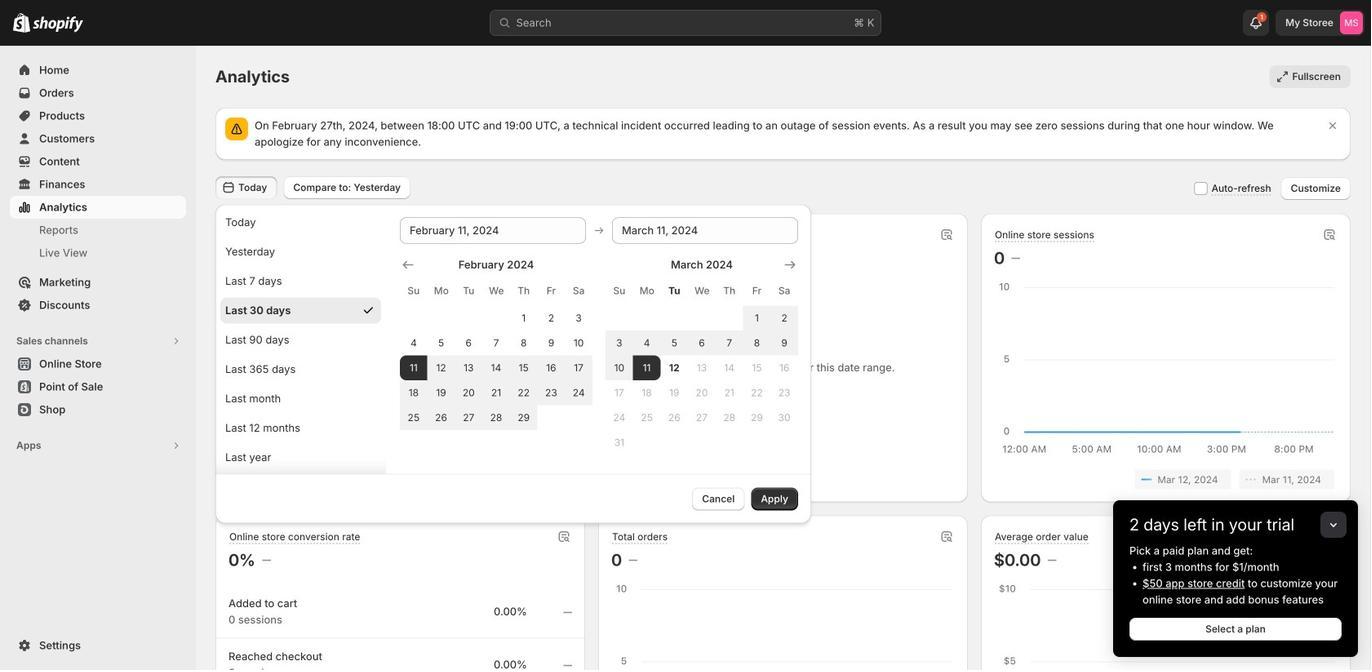 Task type: describe. For each thing, give the bounding box(es) containing it.
1 list from the left
[[232, 470, 569, 489]]

monday element for sunday element associated with 2nd saturday 'element' from left wednesday element
[[633, 276, 661, 306]]

1 yyyy-mm-dd text field from the left
[[400, 218, 586, 244]]

2 grid from the left
[[606, 257, 798, 455]]

thursday element for wednesday element corresponding to first saturday 'element' from the left
[[510, 276, 538, 306]]

tuesday element for sunday element associated with 2nd saturday 'element' from left wednesday element's monday element
[[661, 276, 688, 306]]

1 saturday element from the left
[[565, 276, 593, 306]]

friday element for 2nd saturday 'element' from left
[[743, 276, 771, 306]]

wednesday element for first saturday 'element' from the left
[[483, 276, 510, 306]]

shopify image
[[33, 16, 83, 32]]



Task type: locate. For each thing, give the bounding box(es) containing it.
YYYY-MM-DD text field
[[400, 218, 586, 244], [612, 218, 798, 244]]

1 monday element from the left
[[428, 276, 455, 306]]

2 list from the left
[[998, 470, 1335, 489]]

2 yyyy-mm-dd text field from the left
[[612, 218, 798, 244]]

1 tuesday element from the left
[[455, 276, 483, 306]]

1 horizontal spatial monday element
[[633, 276, 661, 306]]

sunday element for wednesday element corresponding to first saturday 'element' from the left
[[400, 276, 428, 306]]

wednesday element for 2nd saturday 'element' from left
[[688, 276, 716, 306]]

1 horizontal spatial list
[[998, 470, 1335, 489]]

0 horizontal spatial wednesday element
[[483, 276, 510, 306]]

tuesday element for monday element related to wednesday element corresponding to first saturday 'element' from the left sunday element
[[455, 276, 483, 306]]

2 thursday element from the left
[[716, 276, 743, 306]]

wednesday element
[[483, 276, 510, 306], [688, 276, 716, 306]]

0 horizontal spatial thursday element
[[510, 276, 538, 306]]

1 horizontal spatial tuesday element
[[661, 276, 688, 306]]

thursday element
[[510, 276, 538, 306], [716, 276, 743, 306]]

sunday element
[[400, 276, 428, 306], [606, 276, 633, 306]]

1 thursday element from the left
[[510, 276, 538, 306]]

1 horizontal spatial friday element
[[743, 276, 771, 306]]

2 monday element from the left
[[633, 276, 661, 306]]

2 sunday element from the left
[[606, 276, 633, 306]]

monday element for wednesday element corresponding to first saturday 'element' from the left sunday element
[[428, 276, 455, 306]]

1 horizontal spatial wednesday element
[[688, 276, 716, 306]]

1 grid from the left
[[400, 257, 593, 430]]

1 horizontal spatial yyyy-mm-dd text field
[[612, 218, 798, 244]]

0 horizontal spatial grid
[[400, 257, 593, 430]]

friday element for first saturday 'element' from the left
[[538, 276, 565, 306]]

2 wednesday element from the left
[[688, 276, 716, 306]]

list
[[232, 470, 569, 489], [998, 470, 1335, 489]]

2 tuesday element from the left
[[661, 276, 688, 306]]

0 horizontal spatial saturday element
[[565, 276, 593, 306]]

1 wednesday element from the left
[[483, 276, 510, 306]]

1 friday element from the left
[[538, 276, 565, 306]]

my storee image
[[1340, 11, 1363, 34]]

0 horizontal spatial monday element
[[428, 276, 455, 306]]

1 sunday element from the left
[[400, 276, 428, 306]]

1 horizontal spatial grid
[[606, 257, 798, 455]]

1 horizontal spatial sunday element
[[606, 276, 633, 306]]

sunday element for 2nd saturday 'element' from left wednesday element
[[606, 276, 633, 306]]

shopify image
[[13, 13, 30, 32]]

1 horizontal spatial saturday element
[[771, 276, 798, 306]]

monday element
[[428, 276, 455, 306], [633, 276, 661, 306]]

0 horizontal spatial tuesday element
[[455, 276, 483, 306]]

saturday element
[[565, 276, 593, 306], [771, 276, 798, 306]]

1 horizontal spatial thursday element
[[716, 276, 743, 306]]

0 horizontal spatial yyyy-mm-dd text field
[[400, 218, 586, 244]]

0 horizontal spatial list
[[232, 470, 569, 489]]

2 saturday element from the left
[[771, 276, 798, 306]]

tuesday element
[[455, 276, 483, 306], [661, 276, 688, 306]]

0 horizontal spatial sunday element
[[400, 276, 428, 306]]

2 friday element from the left
[[743, 276, 771, 306]]

friday element
[[538, 276, 565, 306], [743, 276, 771, 306]]

grid
[[400, 257, 593, 430], [606, 257, 798, 455]]

thursday element for 2nd saturday 'element' from left wednesday element
[[716, 276, 743, 306]]

0 horizontal spatial friday element
[[538, 276, 565, 306]]



Task type: vqa. For each thing, say whether or not it's contained in the screenshot.
first Saturday element
yes



